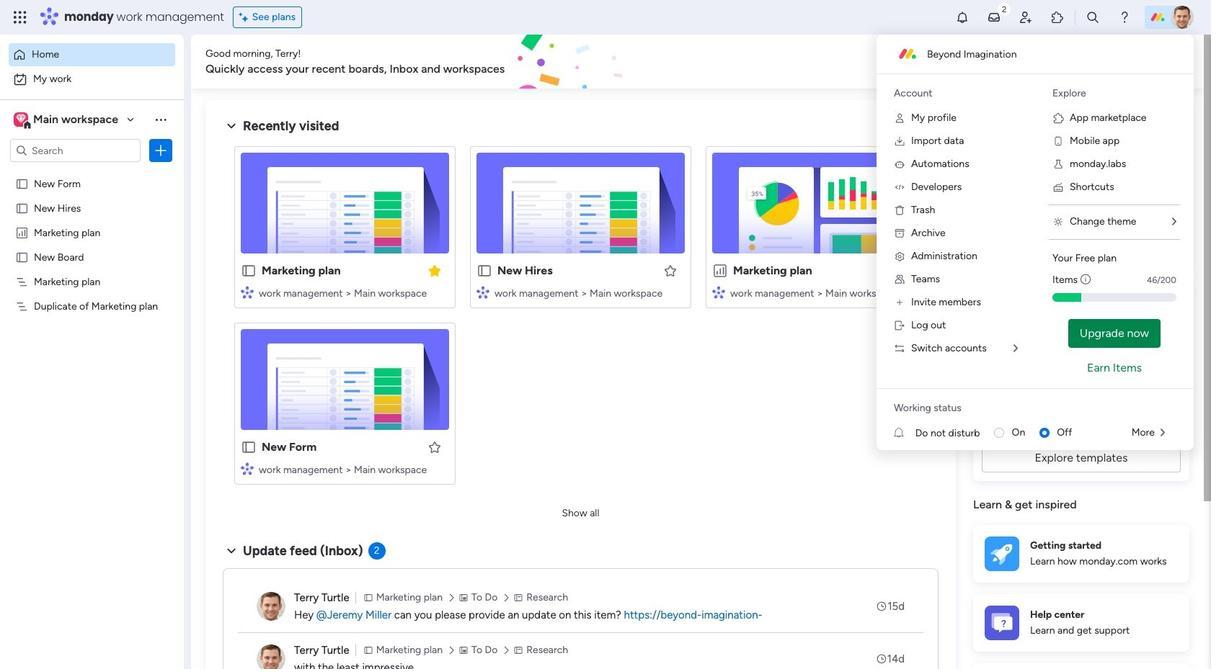 Task type: describe. For each thing, give the bounding box(es) containing it.
developers image
[[894, 182, 906, 193]]

close recently visited image
[[223, 118, 240, 135]]

public board image for add to favorites icon
[[241, 440, 257, 456]]

trash image
[[894, 205, 906, 216]]

administration image
[[894, 251, 906, 262]]

remove from favorites image
[[428, 264, 442, 278]]

2 vertical spatial option
[[0, 171, 184, 173]]

public dashboard image
[[712, 263, 728, 279]]

list arrow image
[[1172, 217, 1177, 227]]

teams image
[[894, 274, 906, 286]]

public board image for 2nd add to favorites image from right
[[477, 263, 492, 279]]

quick search results list box
[[223, 135, 939, 503]]

monday.labs image
[[1053, 159, 1064, 170]]

0 horizontal spatial public board image
[[15, 177, 29, 190]]

shortcuts image
[[1053, 182, 1064, 193]]

getting started element
[[973, 525, 1190, 583]]

options image
[[154, 143, 168, 158]]

2 image
[[998, 1, 1011, 17]]

mobile app image
[[1053, 136, 1064, 147]]

0 vertical spatial option
[[9, 43, 175, 66]]

see plans image
[[239, 9, 252, 25]]

close update feed (inbox) image
[[223, 543, 240, 560]]

v2 surfce notifications image
[[894, 426, 915, 441]]

search everything image
[[1086, 10, 1100, 25]]

0 vertical spatial terry turtle image
[[1171, 6, 1194, 29]]

help center element
[[973, 595, 1190, 652]]

archive image
[[894, 228, 906, 239]]

workspace options image
[[154, 112, 168, 127]]



Task type: vqa. For each thing, say whether or not it's contained in the screenshot.
Column information icon related to first Column information image from the bottom of the page
no



Task type: locate. For each thing, give the bounding box(es) containing it.
monday marketplace image
[[1051, 10, 1065, 25]]

add to favorites image
[[428, 440, 442, 455]]

v2 info image
[[1081, 273, 1091, 288]]

automations image
[[894, 159, 906, 170]]

2 workspace image from the left
[[16, 112, 26, 128]]

add to favorites image
[[663, 264, 678, 278], [899, 264, 914, 278]]

log out image
[[894, 320, 906, 332]]

1 vertical spatial public board image
[[477, 263, 492, 279]]

select product image
[[13, 10, 27, 25]]

1 vertical spatial terry turtle image
[[257, 593, 286, 622]]

public dashboard image
[[15, 226, 29, 239]]

2 add to favorites image from the left
[[899, 264, 914, 278]]

templates image image
[[986, 290, 1177, 390]]

Search in workspace field
[[30, 142, 120, 159]]

0 horizontal spatial add to favorites image
[[663, 264, 678, 278]]

add to favorites image left public dashboard image
[[663, 264, 678, 278]]

help image
[[1118, 10, 1132, 25]]

invite members image
[[1019, 10, 1033, 25]]

my profile image
[[894, 112, 906, 124]]

1 add to favorites image from the left
[[663, 264, 678, 278]]

update feed image
[[987, 10, 1002, 25]]

2 vertical spatial terry turtle image
[[257, 645, 286, 670]]

v2 user feedback image
[[985, 54, 996, 70]]

invite members image
[[894, 297, 906, 309]]

public board image
[[15, 177, 29, 190], [477, 263, 492, 279], [241, 440, 257, 456]]

0 vertical spatial public board image
[[15, 177, 29, 190]]

1 horizontal spatial add to favorites image
[[899, 264, 914, 278]]

2 element
[[368, 543, 385, 560]]

1 vertical spatial option
[[9, 68, 175, 91]]

import data image
[[894, 136, 906, 147]]

terry turtle image
[[1171, 6, 1194, 29], [257, 593, 286, 622], [257, 645, 286, 670]]

1 horizontal spatial public board image
[[241, 440, 257, 456]]

list box
[[0, 168, 184, 513]]

2 horizontal spatial public board image
[[477, 263, 492, 279]]

option
[[9, 43, 175, 66], [9, 68, 175, 91], [0, 171, 184, 173]]

1 workspace image from the left
[[14, 112, 28, 128]]

2 vertical spatial public board image
[[241, 440, 257, 456]]

change theme image
[[1053, 216, 1064, 228]]

add to favorites image down the administration image
[[899, 264, 914, 278]]

notifications image
[[955, 10, 970, 25]]

workspace selection element
[[14, 111, 120, 130]]

workspace image
[[14, 112, 28, 128], [16, 112, 26, 128]]

public board image
[[15, 201, 29, 215], [15, 250, 29, 264], [241, 263, 257, 279]]



